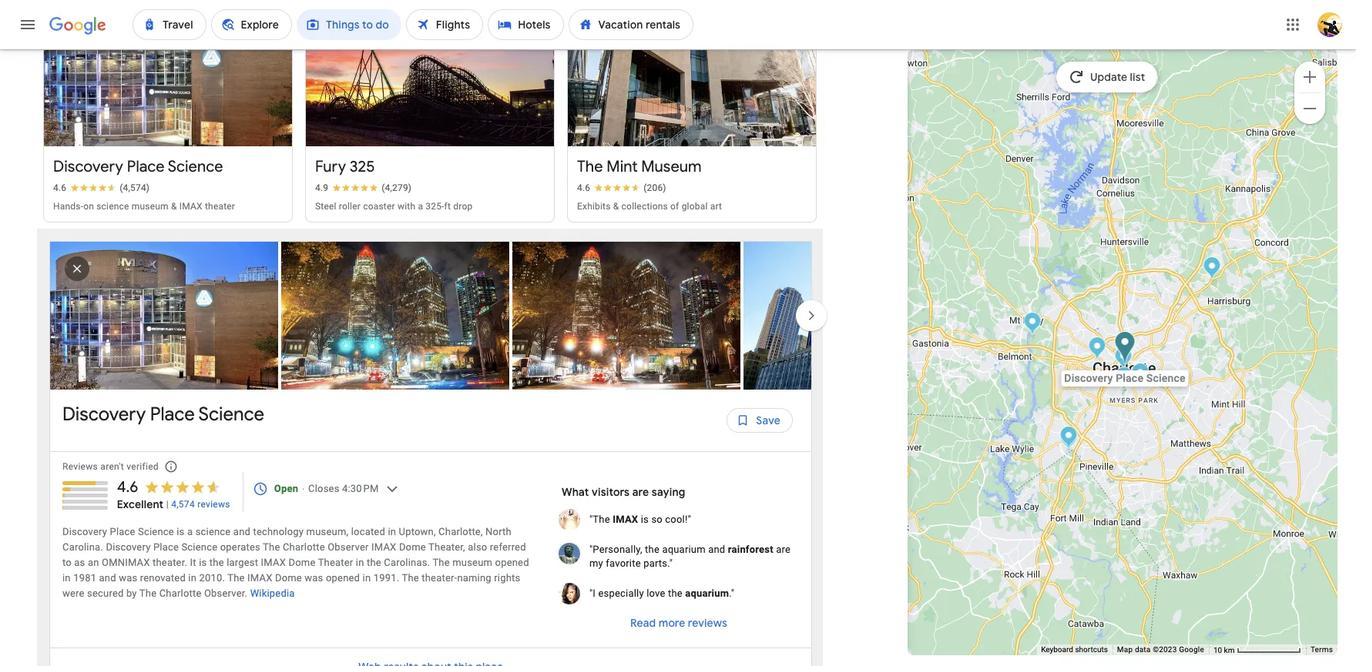 Task type: vqa. For each thing, say whether or not it's contained in the screenshot.


Task type: locate. For each thing, give the bounding box(es) containing it.
are up "the imax is so cool!"
[[633, 486, 649, 500]]

a right with
[[418, 201, 423, 212]]

open
[[274, 483, 299, 495]]

4.6 out of 5 stars from 4,574 reviews image
[[53, 182, 150, 194]]

2 was from the left
[[305, 573, 323, 584]]

0 vertical spatial reviews
[[198, 500, 230, 510]]

1 horizontal spatial is
[[199, 557, 207, 569]]

carowinds image
[[1060, 428, 1078, 454]]

1 horizontal spatial &
[[614, 201, 619, 212]]

in down to
[[62, 573, 71, 584]]

4.6 up hands-
[[53, 183, 66, 194]]

2 vertical spatial is
[[199, 557, 207, 569]]

keyboard shortcuts
[[1042, 646, 1109, 655]]

the right love
[[668, 588, 683, 600]]

dome
[[399, 542, 426, 554], [289, 557, 316, 569], [275, 573, 302, 584]]

aquarium up parts."
[[663, 544, 706, 556]]

closes
[[308, 483, 340, 495]]

|
[[166, 500, 169, 510]]

reviews right more at bottom
[[688, 617, 728, 631]]

the up parts."
[[645, 544, 660, 556]]

imax
[[179, 201, 203, 212], [613, 514, 639, 526], [372, 542, 397, 554], [261, 557, 286, 569], [248, 573, 273, 584]]

1 horizontal spatial and
[[233, 527, 251, 538]]

love
[[647, 588, 666, 600]]

is
[[641, 514, 649, 526], [177, 527, 185, 538], [199, 557, 207, 569]]

the down largest
[[228, 573, 245, 584]]

0 horizontal spatial museum
[[132, 201, 169, 212]]

hands-
[[53, 201, 83, 212]]

data
[[1136, 646, 1151, 655]]

1 horizontal spatial charlotte
[[283, 542, 325, 554]]

and up secured
[[99, 573, 116, 584]]

discovery place science is a science and technology museum, located in uptown, charlotte, north carolina. discovery place science operates the charlotte observer imax dome theater, also referred to as an omnimax theater. it is the largest imax dome theater in the carolinas. the museum opened in 1981 and was renovated in 2010. the imax dome was opened in 1991. the theater-naming rights were secured by the charlotte observer.
[[62, 527, 529, 600]]

ft
[[445, 201, 451, 212]]

charlotte down 'museum,'
[[283, 542, 325, 554]]

0 horizontal spatial a
[[187, 527, 193, 538]]

zoom in map image
[[1301, 67, 1320, 86]]

1 vertical spatial science
[[196, 527, 231, 538]]

main menu image
[[19, 15, 37, 34]]

& down 4.6 out of 5 stars from 206 reviews image
[[614, 201, 619, 212]]

1 vertical spatial are
[[777, 544, 791, 556]]

museum up naming
[[453, 557, 493, 569]]

1 horizontal spatial a
[[418, 201, 423, 212]]

⋅
[[301, 483, 306, 495]]

0 horizontal spatial opened
[[326, 573, 360, 584]]

map region
[[721, 10, 1357, 667]]

art
[[711, 201, 722, 212]]

1 vertical spatial reviews
[[688, 617, 728, 631]]

the left mint
[[577, 157, 603, 177]]

coaster
[[363, 201, 395, 212]]

0 horizontal spatial was
[[119, 573, 137, 584]]

list item
[[50, 242, 281, 390], [281, 242, 513, 390], [513, 242, 744, 390], [744, 242, 975, 390]]

10
[[1214, 646, 1223, 655]]

reviews aren't verified image
[[153, 449, 190, 486]]

the down "technology"
[[263, 542, 280, 554]]

roller
[[339, 201, 361, 212]]

2010.
[[199, 573, 225, 584]]

©2023
[[1153, 646, 1178, 655]]

the right by
[[139, 588, 157, 600]]

hands-on science museum & imax theater
[[53, 201, 235, 212]]

collections
[[622, 201, 668, 212]]

1 horizontal spatial are
[[777, 544, 791, 556]]

1 horizontal spatial 4.6
[[117, 478, 138, 497]]

with
[[398, 201, 416, 212]]

science
[[168, 157, 223, 177], [199, 403, 264, 426], [138, 527, 174, 538], [182, 542, 218, 554]]

discovery up "carolina." at the left bottom of the page
[[62, 527, 107, 538]]

"personally, the aquarium and rainforest
[[590, 544, 774, 556]]

a down 4,574
[[187, 527, 193, 538]]

0 horizontal spatial charlotte
[[159, 588, 202, 600]]

1 horizontal spatial science
[[196, 527, 231, 538]]

excellent
[[117, 498, 164, 512]]

reviews inside excellent | 4,574 reviews
[[198, 500, 230, 510]]

1 horizontal spatial opened
[[495, 557, 529, 569]]

secured
[[87, 588, 124, 600]]

and up operates
[[233, 527, 251, 538]]

wikipedia link
[[250, 588, 295, 600]]

science
[[97, 201, 129, 212], [196, 527, 231, 538]]

"personally,
[[590, 544, 643, 556]]

next image
[[793, 298, 830, 335]]

1 vertical spatial opened
[[326, 573, 360, 584]]

dome down uptown,
[[399, 542, 426, 554]]

discovery place science up (4,574)
[[53, 157, 223, 177]]

0 horizontal spatial &
[[171, 201, 177, 212]]

theater,
[[429, 542, 466, 554]]

a for with
[[418, 201, 423, 212]]

list
[[50, 242, 975, 406]]

discovery up reviews aren't verified
[[62, 403, 146, 426]]

(4,574)
[[120, 183, 150, 194]]

dome up wikipedia
[[275, 573, 302, 584]]

1 horizontal spatial was
[[305, 573, 323, 584]]

"the
[[590, 514, 610, 526]]

was down omnimax
[[119, 573, 137, 584]]

opened down referred
[[495, 557, 529, 569]]

opened down "theater"
[[326, 573, 360, 584]]

cool!"
[[666, 514, 691, 526]]

science down 4.6 out of 5 stars from 4,574 reviews image
[[97, 201, 129, 212]]

is down 4,574
[[177, 527, 185, 538]]

a for is
[[187, 527, 193, 538]]

aquarium down are my favorite parts."
[[686, 588, 729, 600]]

steel
[[315, 201, 337, 212]]

my
[[590, 558, 604, 570]]

and
[[233, 527, 251, 538], [709, 544, 726, 556], [99, 573, 116, 584]]

4.6 up exhibits
[[577, 183, 591, 194]]

discovery
[[53, 157, 123, 177], [62, 403, 146, 426], [62, 527, 107, 538], [106, 542, 151, 554]]

1 vertical spatial museum
[[453, 557, 493, 569]]

0 horizontal spatial are
[[633, 486, 649, 500]]

4.6 up the excellent
[[117, 478, 138, 497]]

1 was from the left
[[119, 573, 137, 584]]

2 horizontal spatial and
[[709, 544, 726, 556]]

was down "theater"
[[305, 573, 323, 584]]

was
[[119, 573, 137, 584], [305, 573, 323, 584]]

charlotte down renovated
[[159, 588, 202, 600]]

3 list item from the left
[[513, 242, 744, 390]]

4 list item from the left
[[744, 242, 975, 390]]

1 vertical spatial a
[[187, 527, 193, 538]]

global
[[682, 201, 708, 212]]

shortcuts
[[1076, 646, 1109, 655]]

it
[[190, 557, 196, 569]]

2 & from the left
[[614, 201, 619, 212]]

excellent | 4,574 reviews
[[117, 498, 230, 512]]

."
[[729, 588, 735, 600]]

10 km
[[1214, 646, 1237, 655]]

science inside discovery place science is a science and technology museum, located in uptown, charlotte, north carolina. discovery place science operates the charlotte observer imax dome theater, also referred to as an omnimax theater. it is the largest imax dome theater in the carolinas. the museum opened in 1981 and was renovated in 2010. the imax dome was opened in 1991. the theater-naming rights were secured by the charlotte observer.
[[196, 527, 231, 538]]

a inside discovery place science is a science and technology museum, located in uptown, charlotte, north carolina. discovery place science operates the charlotte observer imax dome theater, also referred to as an omnimax theater. it is the largest imax dome theater in the carolinas. the museum opened in 1981 and was renovated in 2010. the imax dome was opened in 1991. the theater-naming rights were secured by the charlotte observer.
[[187, 527, 193, 538]]

museum inside discovery place science is a science and technology museum, located in uptown, charlotte, north carolina. discovery place science operates the charlotte observer imax dome theater, also referred to as an omnimax theater. it is the largest imax dome theater in the carolinas. the museum opened in 1981 and was renovated in 2010. the imax dome was opened in 1991. the theater-naming rights were secured by the charlotte observer.
[[453, 557, 493, 569]]

is left the so
[[641, 514, 649, 526]]

0 vertical spatial dome
[[399, 542, 426, 554]]

1 horizontal spatial museum
[[453, 557, 493, 569]]

discovery place science
[[53, 157, 223, 177], [62, 403, 264, 426]]

are
[[633, 486, 649, 500], [777, 544, 791, 556]]

opened
[[495, 557, 529, 569], [326, 573, 360, 584]]

aren't
[[100, 462, 124, 473]]

museum
[[132, 201, 169, 212], [453, 557, 493, 569]]

read more reviews
[[631, 617, 728, 631]]

place up reviews aren't verified image
[[150, 403, 195, 426]]

fury 325
[[315, 157, 375, 177]]

science down 4,574 reviews link
[[196, 527, 231, 538]]

1 vertical spatial and
[[709, 544, 726, 556]]

0 horizontal spatial is
[[177, 527, 185, 538]]

the mint museum image
[[1132, 363, 1150, 388]]

charlotte
[[283, 542, 325, 554], [159, 588, 202, 600]]

discovery place science up reviews aren't verified image
[[62, 403, 264, 426]]

0 vertical spatial discovery place science
[[53, 157, 223, 177]]

dome left "theater"
[[289, 557, 316, 569]]

located
[[351, 527, 385, 538]]

& left theater
[[171, 201, 177, 212]]

0 vertical spatial aquarium
[[663, 544, 706, 556]]

1 horizontal spatial reviews
[[688, 617, 728, 631]]

0 vertical spatial are
[[633, 486, 649, 500]]

keyboard shortcuts button
[[1042, 645, 1109, 656]]

the up 1991.
[[367, 557, 382, 569]]

2 horizontal spatial 4.6
[[577, 183, 591, 194]]

museum down (4,574)
[[132, 201, 169, 212]]

are right rainforest
[[777, 544, 791, 556]]

1 list item from the left
[[50, 242, 281, 390]]

0 vertical spatial science
[[97, 201, 129, 212]]

the up 2010.
[[210, 557, 224, 569]]

what
[[562, 486, 589, 500]]

4,574
[[171, 500, 195, 510]]

0 vertical spatial a
[[418, 201, 423, 212]]

0 horizontal spatial 4.6
[[53, 183, 66, 194]]

discovery place science element
[[62, 403, 264, 440]]

0 horizontal spatial and
[[99, 573, 116, 584]]

0 horizontal spatial science
[[97, 201, 129, 212]]

technology
[[253, 527, 304, 538]]

0 horizontal spatial reviews
[[198, 500, 230, 510]]

list
[[1131, 70, 1146, 84]]

"i
[[590, 588, 596, 600]]

place up (4,574)
[[127, 157, 165, 177]]

update list button
[[1057, 62, 1158, 93]]

0 vertical spatial is
[[641, 514, 649, 526]]

aquarium
[[663, 544, 706, 556], [686, 588, 729, 600]]

and left rainforest
[[709, 544, 726, 556]]

is right it
[[199, 557, 207, 569]]

reviews right 4,574
[[198, 500, 230, 510]]

4.6 out of 5 stars from 4,574 reviews. excellent. element
[[117, 478, 230, 513]]

saying
[[652, 486, 686, 500]]



Task type: describe. For each thing, give the bounding box(es) containing it.
exhibits
[[577, 201, 611, 212]]

google
[[1180, 646, 1205, 655]]

fury 325 image
[[1060, 426, 1078, 451]]

theater-
[[422, 573, 457, 584]]

north
[[486, 527, 512, 538]]

largest
[[227, 557, 258, 569]]

u.s. national whitewater center image
[[1024, 312, 1042, 337]]

observer.
[[204, 588, 248, 600]]

0 vertical spatial opened
[[495, 557, 529, 569]]

the down carolinas.
[[402, 573, 419, 584]]

science inside 'element'
[[199, 403, 264, 426]]

save button
[[727, 403, 793, 440]]

zoom out map image
[[1301, 99, 1320, 118]]

theater.
[[153, 557, 187, 569]]

place up theater.
[[153, 542, 179, 554]]

favorite
[[606, 558, 641, 570]]

are inside are my favorite parts."
[[777, 544, 791, 556]]

place up omnimax
[[110, 527, 135, 538]]

1 vertical spatial aquarium
[[686, 588, 729, 600]]

are my favorite parts."
[[590, 544, 791, 570]]

discovery inside 'element'
[[62, 403, 146, 426]]

referred
[[490, 542, 526, 554]]

2 horizontal spatial is
[[641, 514, 649, 526]]

as
[[74, 557, 85, 569]]

uptown,
[[399, 527, 436, 538]]

4,574 reviews link
[[171, 499, 230, 511]]

4.6 for discovery place science
[[53, 183, 66, 194]]

fury
[[315, 157, 346, 177]]

rainforest
[[728, 544, 774, 556]]

reviews aren't verified
[[62, 462, 159, 473]]

on
[[83, 201, 94, 212]]

update list
[[1091, 70, 1146, 84]]

10 km button
[[1210, 645, 1307, 657]]

rights
[[494, 573, 521, 584]]

drop
[[454, 201, 473, 212]]

discovery place science image
[[1115, 331, 1136, 366]]

1 vertical spatial discovery place science
[[62, 403, 264, 426]]

an
[[88, 557, 99, 569]]

discovery up omnimax
[[106, 542, 151, 554]]

4.6 for the mint museum
[[577, 183, 591, 194]]

discovery up 4.6 out of 5 stars from 4,574 reviews image
[[53, 157, 123, 177]]

freedom park image
[[1116, 367, 1134, 392]]

(206)
[[644, 183, 667, 194]]

keyboard
[[1042, 646, 1074, 655]]

observer
[[328, 542, 369, 554]]

4.6 out of 5 stars from 206 reviews image
[[577, 182, 667, 194]]

charlotte motor speedway image
[[1204, 256, 1222, 282]]

operates
[[220, 542, 261, 554]]

exhibits & collections of global art
[[577, 201, 722, 212]]

more
[[659, 617, 686, 631]]

in down it
[[188, 573, 197, 584]]

1 vertical spatial is
[[177, 527, 185, 538]]

(4,279)
[[382, 183, 412, 194]]

325
[[350, 157, 375, 177]]

map data ©2023 google
[[1118, 646, 1205, 655]]

nascar hall of fame image
[[1115, 347, 1133, 372]]

of
[[671, 201, 680, 212]]

especially
[[599, 588, 644, 600]]

renovated
[[140, 573, 186, 584]]

theater
[[205, 201, 235, 212]]

carolinas.
[[384, 557, 430, 569]]

in right located
[[388, 527, 396, 538]]

by
[[126, 588, 137, 600]]

the up theater-
[[433, 557, 450, 569]]

read
[[631, 617, 656, 631]]

visitors
[[592, 486, 630, 500]]

charlotte,
[[439, 527, 483, 538]]

wikipedia
[[250, 588, 295, 600]]

steel roller coaster with a 325-ft drop
[[315, 201, 473, 212]]

1 vertical spatial charlotte
[[159, 588, 202, 600]]

what visitors are saying
[[562, 486, 686, 500]]

place inside discovery place science 'element'
[[150, 403, 195, 426]]

to
[[62, 557, 72, 569]]

km
[[1225, 646, 1235, 655]]

4:30 pm
[[342, 483, 379, 495]]

1 & from the left
[[171, 201, 177, 212]]

1991.
[[374, 573, 400, 584]]

map
[[1118, 646, 1133, 655]]

2 vertical spatial and
[[99, 573, 116, 584]]

in down observer
[[356, 557, 364, 569]]

close detail image
[[59, 251, 96, 288]]

0 vertical spatial charlotte
[[283, 542, 325, 554]]

museum
[[642, 157, 702, 177]]

2 list item from the left
[[281, 242, 513, 390]]

omnimax
[[102, 557, 150, 569]]

museum,
[[307, 527, 349, 538]]

parts."
[[644, 558, 673, 570]]

4.9 out of 5 stars from 4,279 reviews image
[[315, 182, 412, 194]]

2 vertical spatial dome
[[275, 573, 302, 584]]

in left 1991.
[[363, 573, 371, 584]]

so
[[652, 514, 663, 526]]

terms
[[1311, 646, 1334, 655]]

also
[[468, 542, 488, 554]]

save
[[757, 414, 781, 428]]

terms link
[[1311, 646, 1334, 655]]

1 vertical spatial dome
[[289, 557, 316, 569]]

were
[[62, 588, 85, 600]]

open ⋅ closes 4:30 pm
[[274, 483, 379, 495]]

0 vertical spatial museum
[[132, 201, 169, 212]]

325-
[[426, 201, 445, 212]]

minnesota road image
[[1089, 337, 1107, 362]]

theater
[[318, 557, 353, 569]]

reviews
[[62, 462, 98, 473]]

update
[[1091, 70, 1128, 84]]

0 vertical spatial and
[[233, 527, 251, 538]]

verified
[[127, 462, 159, 473]]

"the imax is so cool!"
[[590, 514, 691, 526]]



